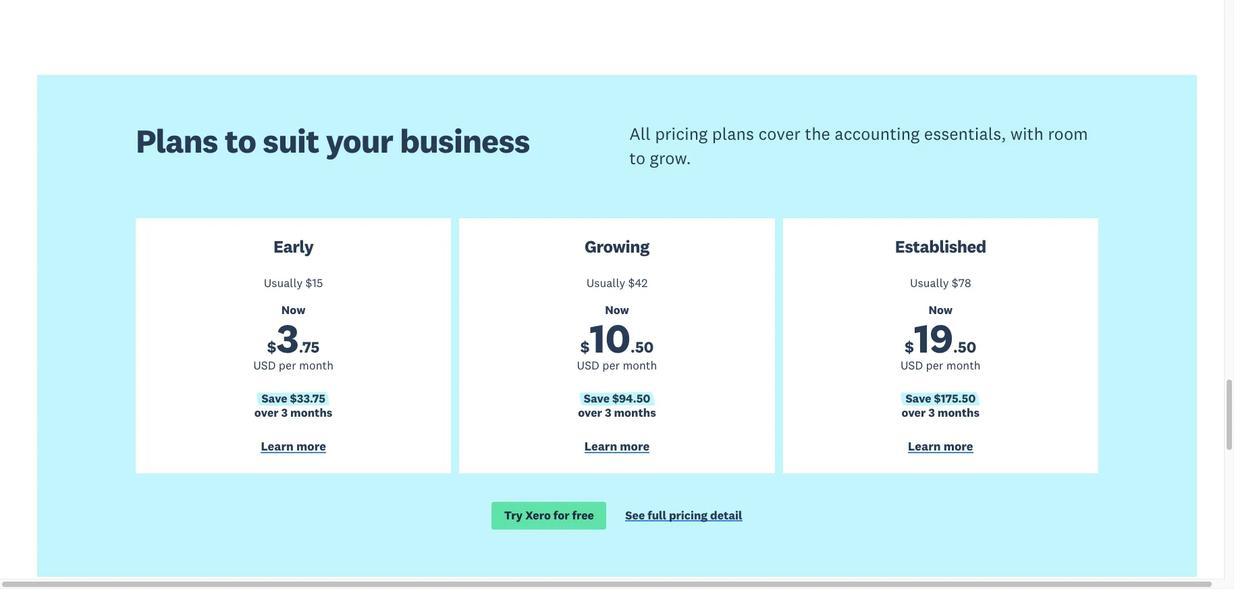 Task type: locate. For each thing, give the bounding box(es) containing it.
usually for 19
[[910, 275, 949, 290]]

3 learn from the left
[[909, 438, 941, 454]]

2 horizontal spatial learn more
[[909, 438, 974, 454]]

all
[[630, 123, 651, 145]]

more down $175.50
[[944, 438, 974, 454]]

42
[[635, 275, 648, 290]]

3 save from the left
[[906, 391, 932, 406]]

more for 19
[[944, 438, 974, 454]]

3 learn more from the left
[[909, 438, 974, 454]]

1 horizontal spatial save
[[584, 391, 610, 406]]

2 usually from the left
[[587, 275, 626, 290]]

more for 10
[[620, 438, 650, 454]]

learn more link down save $33.75
[[145, 438, 442, 457]]

room
[[1048, 123, 1089, 145]]

save
[[262, 391, 288, 406], [584, 391, 610, 406], [906, 391, 932, 406]]

1 more from the left
[[297, 438, 326, 454]]

2 learn more from the left
[[585, 438, 650, 454]]

usd per month up the save $94.50
[[577, 358, 657, 373]]

3 . from the left
[[954, 337, 958, 357]]

your
[[326, 120, 393, 162]]

1 usd from the left
[[253, 358, 276, 373]]

learn down save $33.75
[[261, 438, 294, 454]]

1 now from the left
[[282, 302, 306, 317]]

1 horizontal spatial learn
[[585, 438, 618, 454]]

now down usually $ 42 on the top of the page
[[605, 302, 629, 317]]

month down 75 at the left
[[299, 358, 334, 373]]

month for 10
[[623, 358, 657, 373]]

1 learn from the left
[[261, 438, 294, 454]]

1 usd per month from the left
[[253, 358, 334, 373]]

1 horizontal spatial per
[[603, 358, 620, 373]]

. inside $ 19 . 50
[[954, 337, 958, 357]]

2 horizontal spatial over 3 months
[[902, 405, 980, 420]]

1 horizontal spatial more
[[620, 438, 650, 454]]

usd up the save $175.50
[[901, 358, 923, 373]]

try xero for free link
[[492, 502, 607, 530]]

per up the save $94.50
[[603, 358, 620, 373]]

0 horizontal spatial usd per month
[[253, 358, 334, 373]]

2 usd from the left
[[577, 358, 600, 373]]

month
[[299, 358, 334, 373], [623, 358, 657, 373], [947, 358, 981, 373]]

for
[[554, 508, 570, 523]]

save left $33.75
[[262, 391, 288, 406]]

pricing
[[655, 123, 708, 145], [669, 508, 708, 523]]

1 horizontal spatial learn more link
[[469, 438, 766, 457]]

$ 19 . 50
[[905, 313, 977, 363]]

3 months from the left
[[938, 405, 980, 420]]

2 usd per month from the left
[[577, 358, 657, 373]]

1 horizontal spatial learn more
[[585, 438, 650, 454]]

2 horizontal spatial usd
[[901, 358, 923, 373]]

1 horizontal spatial over
[[578, 405, 602, 420]]

free
[[572, 508, 594, 523]]

learn more link for 3
[[145, 438, 442, 457]]

0 horizontal spatial usually
[[264, 275, 303, 290]]

save left $175.50
[[906, 391, 932, 406]]

3 now from the left
[[929, 302, 953, 317]]

1 horizontal spatial 50
[[958, 337, 977, 357]]

usd for 19
[[901, 358, 923, 373]]

. inside the $ 3 . 75
[[299, 337, 303, 357]]

usd per month down 75 at the left
[[253, 358, 334, 373]]

1 usually from the left
[[264, 275, 303, 290]]

0 vertical spatial pricing
[[655, 123, 708, 145]]

learn down the save $94.50
[[585, 438, 618, 454]]

save $94.50
[[584, 391, 651, 406]]

over 3 months for 3
[[255, 405, 333, 420]]

2 save from the left
[[584, 391, 610, 406]]

2 horizontal spatial save
[[906, 391, 932, 406]]

pricing inside "all pricing plans cover the accounting essentials, with room to grow."
[[655, 123, 708, 145]]

per up save $33.75
[[279, 358, 296, 373]]

$ inside "$ 10 . 50"
[[581, 337, 590, 357]]

$ up the save $94.50
[[581, 337, 590, 357]]

usually left 78 on the right of page
[[910, 275, 949, 290]]

. inside "$ 10 . 50"
[[631, 337, 635, 357]]

learn more link
[[145, 438, 442, 457], [469, 438, 766, 457], [793, 438, 1089, 457]]

0 horizontal spatial learn more
[[261, 438, 326, 454]]

learn more link down the save $175.50
[[793, 438, 1089, 457]]

per for 3
[[279, 358, 296, 373]]

2 horizontal spatial learn more link
[[793, 438, 1089, 457]]

1 learn more link from the left
[[145, 438, 442, 457]]

2 horizontal spatial now
[[929, 302, 953, 317]]

1 horizontal spatial now
[[605, 302, 629, 317]]

. up $175.50
[[954, 337, 958, 357]]

pricing up grow.
[[655, 123, 708, 145]]

2 . from the left
[[631, 337, 635, 357]]

1 horizontal spatial month
[[623, 358, 657, 373]]

over left $175.50
[[902, 405, 926, 420]]

2 month from the left
[[623, 358, 657, 373]]

$ left 75 at the left
[[267, 337, 277, 357]]

2 learn more link from the left
[[469, 438, 766, 457]]

0 horizontal spatial now
[[282, 302, 306, 317]]

over 3 months
[[255, 405, 333, 420], [578, 405, 656, 420], [902, 405, 980, 420]]

learn down the save $175.50
[[909, 438, 941, 454]]

detail
[[711, 508, 743, 523]]

usd up the save $94.50
[[577, 358, 600, 373]]

0 horizontal spatial save
[[262, 391, 288, 406]]

0 horizontal spatial learn more link
[[145, 438, 442, 457]]

2 horizontal spatial more
[[944, 438, 974, 454]]

1 50 from the left
[[635, 337, 654, 357]]

over left $33.75
[[255, 405, 279, 420]]

0 horizontal spatial .
[[299, 337, 303, 357]]

2 horizontal spatial usd per month
[[901, 358, 981, 373]]

. for 10
[[631, 337, 635, 357]]

plans to suit your business
[[136, 120, 530, 162]]

usd per month for 10
[[577, 358, 657, 373]]

to
[[225, 120, 256, 162], [630, 147, 646, 169]]

2 now from the left
[[605, 302, 629, 317]]

over 3 months for 10
[[578, 405, 656, 420]]

to down the all at top right
[[630, 147, 646, 169]]

1 months from the left
[[291, 405, 333, 420]]

2 over 3 months from the left
[[578, 405, 656, 420]]

over left the $94.50
[[578, 405, 602, 420]]

1 save from the left
[[262, 391, 288, 406]]

3 over from the left
[[902, 405, 926, 420]]

3 more from the left
[[944, 438, 974, 454]]

2 more from the left
[[620, 438, 650, 454]]

more down the $94.50
[[620, 438, 650, 454]]

2 50 from the left
[[958, 337, 977, 357]]

0 horizontal spatial over
[[255, 405, 279, 420]]

2 learn from the left
[[585, 438, 618, 454]]

2 horizontal spatial months
[[938, 405, 980, 420]]

0 horizontal spatial months
[[291, 405, 333, 420]]

0 horizontal spatial 50
[[635, 337, 654, 357]]

learn more
[[261, 438, 326, 454], [585, 438, 650, 454], [909, 438, 974, 454]]

learn more down the save $175.50
[[909, 438, 974, 454]]

usd
[[253, 358, 276, 373], [577, 358, 600, 373], [901, 358, 923, 373]]

2 horizontal spatial over
[[902, 405, 926, 420]]

more
[[297, 438, 326, 454], [620, 438, 650, 454], [944, 438, 974, 454]]

2 horizontal spatial per
[[926, 358, 944, 373]]

usd up save $33.75
[[253, 358, 276, 373]]

with
[[1011, 123, 1044, 145]]

3
[[277, 313, 299, 363], [281, 405, 288, 420], [605, 405, 612, 420], [929, 405, 935, 420]]

over
[[255, 405, 279, 420], [578, 405, 602, 420], [902, 405, 926, 420]]

1 horizontal spatial months
[[614, 405, 656, 420]]

1 horizontal spatial usd per month
[[577, 358, 657, 373]]

2 horizontal spatial learn
[[909, 438, 941, 454]]

0 horizontal spatial usd
[[253, 358, 276, 373]]

$ inside the $ 3 . 75
[[267, 337, 277, 357]]

0 horizontal spatial per
[[279, 358, 296, 373]]

50
[[635, 337, 654, 357], [958, 337, 977, 357]]

3 usd from the left
[[901, 358, 923, 373]]

see full pricing detail
[[626, 508, 743, 523]]

usd per month up the save $175.50
[[901, 358, 981, 373]]

1 over from the left
[[255, 405, 279, 420]]

.
[[299, 337, 303, 357], [631, 337, 635, 357], [954, 337, 958, 357]]

3 per from the left
[[926, 358, 944, 373]]

1 per from the left
[[279, 358, 296, 373]]

usd per month
[[253, 358, 334, 373], [577, 358, 657, 373], [901, 358, 981, 373]]

1 over 3 months from the left
[[255, 405, 333, 420]]

. up $33.75
[[299, 337, 303, 357]]

0 horizontal spatial learn
[[261, 438, 294, 454]]

learn
[[261, 438, 294, 454], [585, 438, 618, 454], [909, 438, 941, 454]]

3 month from the left
[[947, 358, 981, 373]]

usd for 3
[[253, 358, 276, 373]]

1 horizontal spatial usd
[[577, 358, 600, 373]]

1 learn more from the left
[[261, 438, 326, 454]]

0 horizontal spatial over 3 months
[[255, 405, 333, 420]]

learn for 10
[[585, 438, 618, 454]]

month for 3
[[299, 358, 334, 373]]

established
[[896, 236, 987, 257]]

2 horizontal spatial usually
[[910, 275, 949, 290]]

$ 3 . 75
[[267, 313, 320, 363]]

2 horizontal spatial month
[[947, 358, 981, 373]]

1 horizontal spatial .
[[631, 337, 635, 357]]

all pricing plans cover the accounting essentials, with room to grow.
[[630, 123, 1089, 169]]

over for 19
[[902, 405, 926, 420]]

learn more down save $33.75
[[261, 438, 326, 454]]

usually for 3
[[264, 275, 303, 290]]

1 . from the left
[[299, 337, 303, 357]]

month up the $94.50
[[623, 358, 657, 373]]

xero
[[526, 508, 551, 523]]

3 usually from the left
[[910, 275, 949, 290]]

2 per from the left
[[603, 358, 620, 373]]

75
[[303, 337, 320, 357]]

1 horizontal spatial usually
[[587, 275, 626, 290]]

months for 10
[[614, 405, 656, 420]]

. for 3
[[299, 337, 303, 357]]

per
[[279, 358, 296, 373], [603, 358, 620, 373], [926, 358, 944, 373]]

months
[[291, 405, 333, 420], [614, 405, 656, 420], [938, 405, 980, 420]]

0 horizontal spatial more
[[297, 438, 326, 454]]

3 usd per month from the left
[[901, 358, 981, 373]]

1 month from the left
[[299, 358, 334, 373]]

now
[[282, 302, 306, 317], [605, 302, 629, 317], [929, 302, 953, 317]]

learn more link down the save $94.50
[[469, 438, 766, 457]]

50 for 10
[[635, 337, 654, 357]]

see
[[626, 508, 645, 523]]

50 right 19
[[958, 337, 977, 357]]

50 right 10
[[635, 337, 654, 357]]

month up $175.50
[[947, 358, 981, 373]]

usually left 42
[[587, 275, 626, 290]]

try xero for free
[[504, 508, 594, 523]]

save for 19
[[906, 391, 932, 406]]

$ up the save $175.50
[[905, 337, 915, 357]]

1 horizontal spatial over 3 months
[[578, 405, 656, 420]]

2 over from the left
[[578, 405, 602, 420]]

1 horizontal spatial to
[[630, 147, 646, 169]]

save left the $94.50
[[584, 391, 610, 406]]

2 months from the left
[[614, 405, 656, 420]]

over 3 months for 19
[[902, 405, 980, 420]]

pricing right the full
[[669, 508, 708, 523]]

50 inside "$ 10 . 50"
[[635, 337, 654, 357]]

50 inside $ 19 . 50
[[958, 337, 977, 357]]

to left suit
[[225, 120, 256, 162]]

3 learn more link from the left
[[793, 438, 1089, 457]]

$ down growing
[[629, 275, 635, 290]]

usually for 10
[[587, 275, 626, 290]]

per up the save $175.50
[[926, 358, 944, 373]]

more down $33.75
[[297, 438, 326, 454]]

. up the $94.50
[[631, 337, 635, 357]]

usually
[[264, 275, 303, 290], [587, 275, 626, 290], [910, 275, 949, 290]]

2 horizontal spatial .
[[954, 337, 958, 357]]

now down 'usually $ 15'
[[282, 302, 306, 317]]

3 over 3 months from the left
[[902, 405, 980, 420]]

save for 3
[[262, 391, 288, 406]]

usually left 15
[[264, 275, 303, 290]]

usually $ 42
[[587, 275, 648, 290]]

learn more down the save $94.50
[[585, 438, 650, 454]]

now down usually $ 78
[[929, 302, 953, 317]]

19
[[915, 313, 954, 363]]

$
[[306, 275, 312, 290], [629, 275, 635, 290], [952, 275, 959, 290], [267, 337, 277, 357], [581, 337, 590, 357], [905, 337, 915, 357]]

cover
[[759, 123, 801, 145]]

0 horizontal spatial month
[[299, 358, 334, 373]]

see full pricing detail link
[[626, 508, 743, 526]]

suit
[[263, 120, 319, 162]]



Task type: describe. For each thing, give the bounding box(es) containing it.
usd per month for 3
[[253, 358, 334, 373]]

to inside "all pricing plans cover the accounting essentials, with room to grow."
[[630, 147, 646, 169]]

3 for 3
[[281, 405, 288, 420]]

$33.75
[[290, 391, 326, 406]]

now for 10
[[605, 302, 629, 317]]

plans
[[136, 120, 218, 162]]

learn more for 19
[[909, 438, 974, 454]]

save $33.75
[[262, 391, 326, 406]]

per for 19
[[926, 358, 944, 373]]

learn more for 3
[[261, 438, 326, 454]]

learn for 19
[[909, 438, 941, 454]]

save $175.50
[[906, 391, 976, 406]]

$ down established
[[952, 275, 959, 290]]

50 for 19
[[958, 337, 977, 357]]

the
[[805, 123, 831, 145]]

months for 3
[[291, 405, 333, 420]]

month for 19
[[947, 358, 981, 373]]

grow.
[[650, 147, 691, 169]]

early
[[273, 236, 314, 257]]

$94.50
[[613, 391, 651, 406]]

learn for 3
[[261, 438, 294, 454]]

$ 10 . 50
[[581, 313, 654, 363]]

per for 10
[[603, 358, 620, 373]]

try
[[504, 508, 523, 523]]

full
[[648, 508, 667, 523]]

0 horizontal spatial to
[[225, 120, 256, 162]]

essentials,
[[925, 123, 1007, 145]]

. for 19
[[954, 337, 958, 357]]

business
[[400, 120, 530, 162]]

learn more link for 19
[[793, 438, 1089, 457]]

usd per month for 19
[[901, 358, 981, 373]]

10
[[590, 313, 631, 363]]

78
[[959, 275, 972, 290]]

usually $ 15
[[264, 275, 323, 290]]

now for 3
[[282, 302, 306, 317]]

over for 10
[[578, 405, 602, 420]]

usd for 10
[[577, 358, 600, 373]]

save for 10
[[584, 391, 610, 406]]

15
[[312, 275, 323, 290]]

now for 19
[[929, 302, 953, 317]]

more for 3
[[297, 438, 326, 454]]

months for 19
[[938, 405, 980, 420]]

growing
[[585, 236, 650, 257]]

accounting
[[835, 123, 920, 145]]

over for 3
[[255, 405, 279, 420]]

usually $ 78
[[910, 275, 972, 290]]

plans
[[713, 123, 754, 145]]

learn more for 10
[[585, 438, 650, 454]]

learn more link for 10
[[469, 438, 766, 457]]

3 for 19
[[929, 405, 935, 420]]

3 for 10
[[605, 405, 612, 420]]

$175.50
[[935, 391, 976, 406]]

$ down early at the left top of the page
[[306, 275, 312, 290]]

$ inside $ 19 . 50
[[905, 337, 915, 357]]

1 vertical spatial pricing
[[669, 508, 708, 523]]



Task type: vqa. For each thing, say whether or not it's contained in the screenshot.


